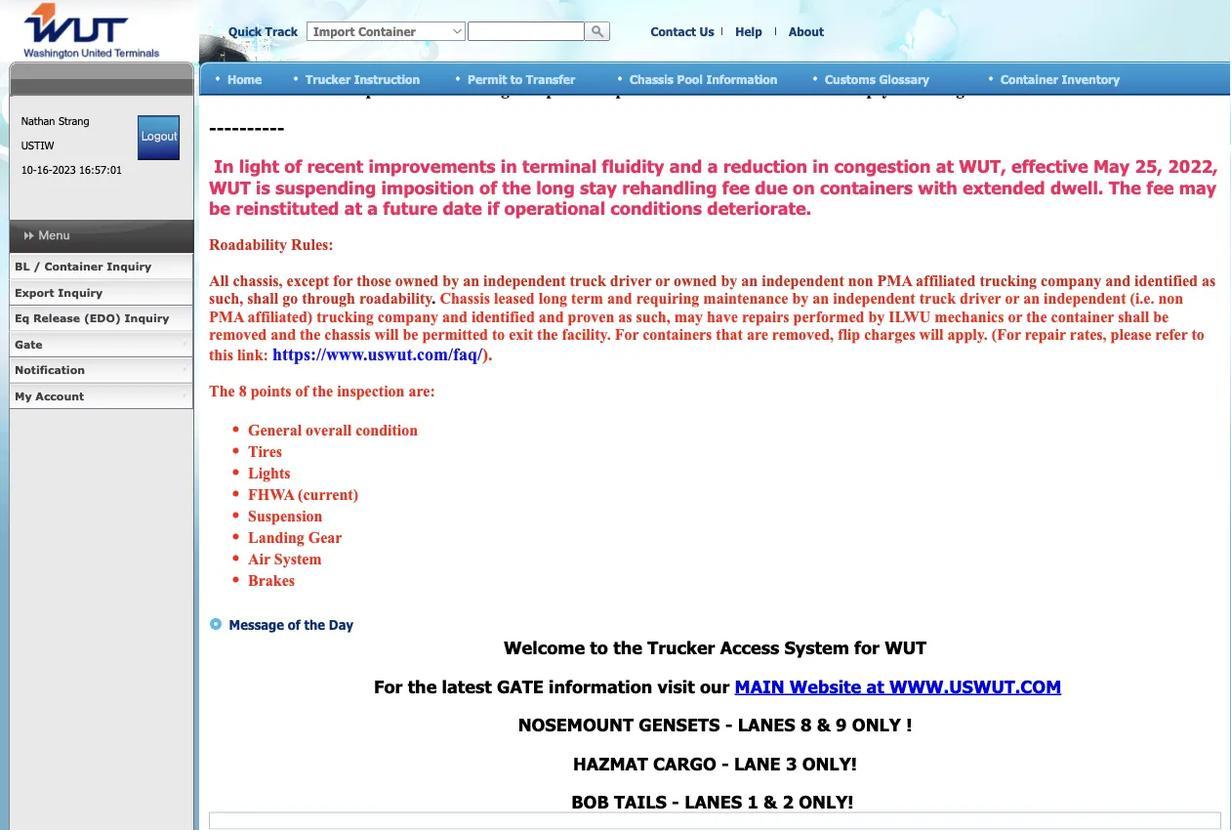 Task type: vqa. For each thing, say whether or not it's contained in the screenshot.
the Container Move
no



Task type: locate. For each thing, give the bounding box(es) containing it.
1 vertical spatial inquiry
[[58, 286, 103, 299]]

container
[[1001, 72, 1059, 86], [44, 260, 103, 273]]

help
[[736, 24, 763, 38]]

home
[[228, 72, 262, 86]]

container left inventory
[[1001, 72, 1059, 86]]

trucker instruction
[[306, 72, 420, 86]]

inventory
[[1062, 72, 1120, 86]]

2 vertical spatial inquiry
[[125, 312, 169, 325]]

(edo)
[[84, 312, 121, 325]]

eq release (edo) inquiry
[[15, 312, 169, 325]]

glossary
[[879, 72, 930, 86]]

10-
[[21, 163, 37, 176]]

/
[[33, 260, 41, 273]]

export
[[15, 286, 54, 299]]

None text field
[[468, 21, 585, 41]]

ustiw
[[21, 139, 54, 152]]

inquiry down bl / container inquiry
[[58, 286, 103, 299]]

customs
[[825, 72, 876, 86]]

0 vertical spatial container
[[1001, 72, 1059, 86]]

inquiry
[[107, 260, 151, 273], [58, 286, 103, 299], [125, 312, 169, 325]]

eq release (edo) inquiry link
[[9, 306, 193, 332]]

nathan strang
[[21, 114, 89, 127]]

contact us link
[[651, 24, 715, 38]]

1 vertical spatial container
[[44, 260, 103, 273]]

about link
[[789, 24, 824, 38]]

eq
[[15, 312, 30, 325]]

16:57:01
[[79, 163, 122, 176]]

container up export inquiry
[[44, 260, 103, 273]]

permit
[[468, 72, 507, 86]]

contact
[[651, 24, 696, 38]]

gate link
[[9, 332, 193, 357]]

bl / container inquiry
[[15, 260, 151, 273]]

bl
[[15, 260, 30, 273]]

account
[[35, 389, 84, 402]]

16-
[[37, 163, 52, 176]]

1 horizontal spatial container
[[1001, 72, 1059, 86]]

0 vertical spatial inquiry
[[107, 260, 151, 273]]

inquiry up "export inquiry" link
[[107, 260, 151, 273]]

inquiry right (edo)
[[125, 312, 169, 325]]



Task type: describe. For each thing, give the bounding box(es) containing it.
bl / container inquiry link
[[9, 254, 193, 280]]

contact us
[[651, 24, 715, 38]]

2023
[[52, 163, 76, 176]]

inquiry for (edo)
[[125, 312, 169, 325]]

release
[[33, 312, 80, 325]]

0 horizontal spatial container
[[44, 260, 103, 273]]

export inquiry
[[15, 286, 103, 299]]

notification
[[15, 363, 85, 377]]

quick track
[[229, 24, 298, 38]]

my account link
[[9, 383, 193, 409]]

chassis
[[630, 72, 674, 86]]

chassis pool information
[[630, 72, 778, 86]]

container inventory
[[1001, 72, 1120, 86]]

transfer
[[526, 72, 576, 86]]

permit to transfer
[[468, 72, 576, 86]]

trucker
[[306, 72, 351, 86]]

inquiry for container
[[107, 260, 151, 273]]

login image
[[138, 115, 180, 160]]

strang
[[59, 114, 89, 127]]

to
[[511, 72, 523, 86]]

information
[[707, 72, 778, 86]]

my
[[15, 389, 32, 402]]

quick
[[229, 24, 262, 38]]

nathan
[[21, 114, 55, 127]]

gate
[[15, 337, 43, 351]]

about
[[789, 24, 824, 38]]

pool
[[677, 72, 703, 86]]

instruction
[[354, 72, 420, 86]]

notification link
[[9, 357, 193, 383]]

my account
[[15, 389, 84, 402]]

export inquiry link
[[9, 280, 193, 306]]

help link
[[736, 24, 763, 38]]

10-16-2023 16:57:01
[[21, 163, 122, 176]]

us
[[700, 24, 715, 38]]

customs glossary
[[825, 72, 930, 86]]

track
[[265, 24, 298, 38]]



